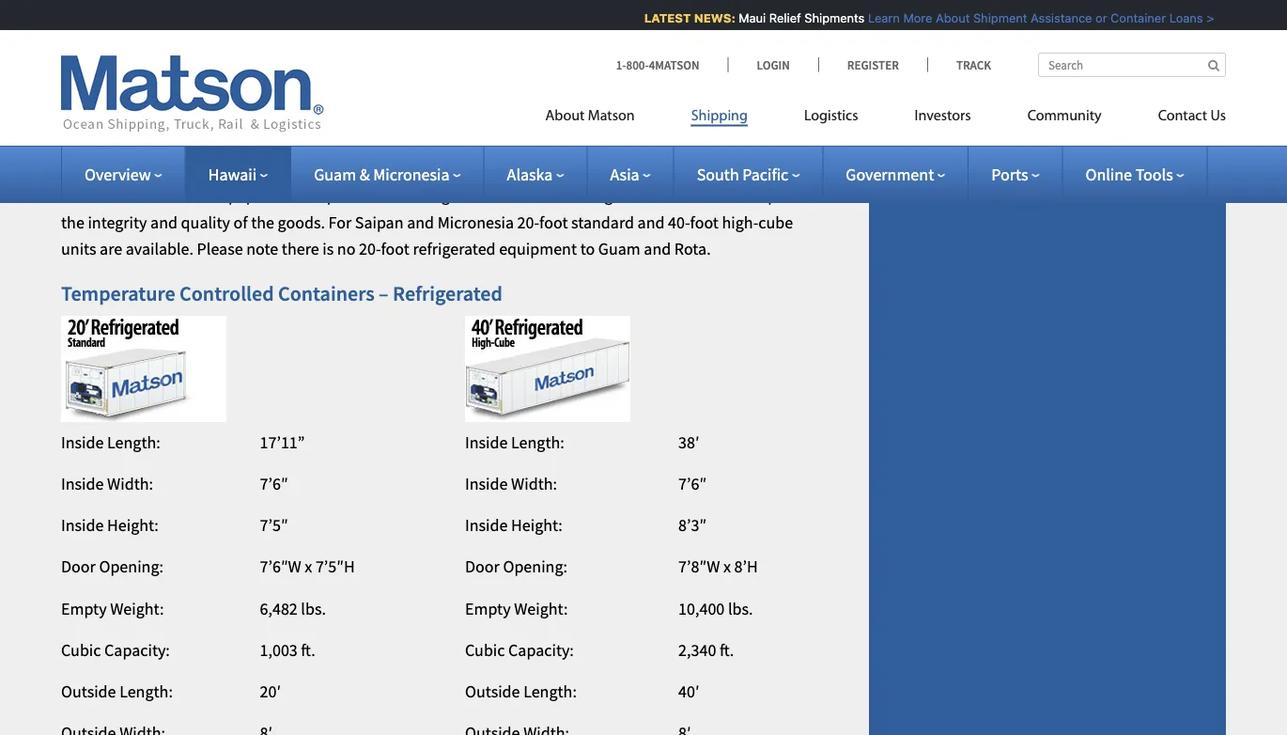 Task type: vqa. For each thing, say whether or not it's contained in the screenshot.
'INTEGRITY'
yes



Task type: describe. For each thing, give the bounding box(es) containing it.
length: for 38′
[[511, 432, 565, 453]]

1 horizontal spatial 20-
[[518, 212, 540, 233]]

length: for 20′
[[119, 681, 173, 702]]

7'8″w x 8'h
[[679, 557, 758, 578]]

the up frozen
[[523, 158, 546, 179]]

no
[[337, 239, 356, 260]]

1-800-4matson today.
[[624, 50, 784, 71]]

vessel schedules
[[907, 18, 1027, 39]]

u.s. detention and demurrage
[[907, 89, 1121, 110]]

hawaii
[[208, 164, 257, 185]]

the down 'customers'
[[674, 185, 697, 206]]

outside for 20′
[[61, 681, 116, 702]]

us
[[1211, 109, 1227, 124]]

ship
[[620, 23, 650, 44]]

u.s. detention and demurrage link
[[907, 89, 1121, 110]]

can
[[591, 23, 617, 44]]

contact us link
[[1130, 99, 1227, 138]]

alaska
[[507, 164, 553, 185]]

6,482 lbs.
[[260, 598, 326, 619]]

0 horizontal spatial equipment
[[215, 185, 293, 206]]

and down the handling
[[407, 212, 434, 233]]

news:
[[689, 11, 731, 25]]

weight: for 6,482 lbs.
[[110, 598, 164, 619]]

1 horizontal spatial hawaii,
[[447, 23, 499, 44]]

south pacific
[[697, 164, 789, 185]]

and up "available."
[[150, 212, 178, 233]]

alaska link
[[507, 164, 564, 185]]

door opening: for 7'6″w x 7'5″h
[[61, 557, 164, 578]]

across
[[625, 185, 671, 206]]

tariff rates/rules
[[907, 53, 1030, 74]]

foot down saipan
[[381, 239, 410, 260]]

sensitive
[[155, 50, 217, 71]]

0 vertical spatial guam
[[314, 164, 356, 185]]

container
[[1106, 11, 1162, 25]]

asia
[[610, 164, 640, 185]]

1 horizontal spatial 40-
[[668, 212, 690, 233]]

detention
[[939, 89, 1009, 110]]

length: for 40′
[[524, 681, 577, 702]]

7'6″w
[[260, 557, 301, 578]]

1- for 1-800-4matson today.
[[624, 50, 637, 71]]

0 vertical spatial micronesia
[[373, 164, 450, 185]]

register
[[848, 57, 899, 72]]

4matson for 1-800-4matson
[[649, 57, 700, 72]]

empty for 6,482 lbs.
[[61, 598, 107, 619]]

needs
[[550, 158, 592, 179]]

containers
[[278, 281, 375, 307]]

and inside to learn more about refrigerated container shipping to hawaii, how matson can ship food and other temperature-sensitive cargo to or from hawaii, or to get a free quote, please call
[[689, 23, 716, 44]]

foot down frozen
[[540, 212, 568, 233]]

pacific inside matson offers 40-foot high-cube refrigerated containers to service the needs of our customers shipping to and from hawaii. the equipment is capable of handling chilled and frozen cargo across the pacific to protect the integrity and quality of the goods. for saipan and micronesia 20-foot standard and 40-foot high-cube units are available. please note there is no 20-foot refrigerated equipment to guam and rota.
[[701, 185, 747, 206]]

1- for 1-800-4matson
[[616, 57, 626, 72]]

1 horizontal spatial cube
[[759, 212, 793, 233]]

equipment
[[61, 120, 159, 146]]

7'8″w
[[679, 557, 720, 578]]

rota.
[[675, 239, 711, 260]]

7'6″w x 7'5″h
[[260, 557, 355, 578]]

empty for 10,400 lbs.
[[465, 598, 511, 619]]

vehicle shipping link
[[907, 124, 1024, 145]]

20 foot standard reefer for refrigerated container shipping hawaii image
[[61, 316, 227, 422]]

containers
[[374, 158, 448, 179]]

about
[[162, 23, 204, 44]]

learn more about shipment assistance or container loans > link
[[863, 11, 1210, 25]]

foot up the the
[[182, 158, 210, 179]]

vessel
[[907, 18, 951, 39]]

note
[[246, 239, 278, 260]]

7'6″ for 17'11"
[[260, 473, 288, 495]]

available.
[[126, 239, 194, 260]]

search image
[[1209, 59, 1220, 71]]

matson inside to learn more about refrigerated container shipping to hawaii, how matson can ship food and other temperature-sensitive cargo to or from hawaii, or to get a free quote, please call
[[536, 23, 588, 44]]

and down across in the top of the page
[[638, 212, 665, 233]]

container
[[293, 23, 361, 44]]

refrigerated
[[393, 281, 503, 307]]

quote,
[[498, 50, 543, 71]]

online tools
[[1086, 164, 1174, 185]]

standard
[[572, 212, 634, 233]]

goods.
[[278, 212, 325, 233]]

shipment
[[969, 11, 1023, 25]]

cubic capacity: for 1,003 ft.
[[61, 640, 170, 661]]

1 horizontal spatial about
[[931, 11, 965, 25]]

controlled
[[180, 281, 274, 307]]

outside for 40′
[[465, 681, 520, 702]]

1 vertical spatial 20-
[[359, 239, 381, 260]]

demurrage
[[1043, 89, 1121, 110]]

the up "note"
[[251, 212, 274, 233]]

asia link
[[610, 164, 651, 185]]

customers
[[641, 158, 714, 179]]

ft. for 1,003 ft.
[[301, 640, 316, 661]]

to down standard
[[581, 239, 595, 260]]

government
[[846, 164, 934, 185]]

free
[[467, 50, 494, 71]]

blue matson logo with ocean, shipping, truck, rail and logistics written beneath it. image
[[61, 55, 324, 133]]

and down rates/rules
[[1012, 89, 1039, 110]]

online tools link
[[1086, 164, 1185, 185]]

shipments
[[800, 11, 860, 25]]

food
[[653, 23, 686, 44]]

temperature
[[61, 281, 175, 307]]

service
[[470, 158, 520, 179]]

offers
[[116, 158, 156, 179]]

opening: for 7'8″w x 8'h
[[503, 557, 568, 578]]

cubic capacity: for 2,340 ft.
[[465, 640, 574, 661]]

inside length: for 38′
[[465, 432, 565, 453]]

inside length: for 17'11"
[[61, 432, 161, 453]]

17'11"
[[260, 432, 305, 453]]

0 vertical spatial overview
[[163, 120, 248, 146]]

empty weight: for 10,400 lbs.
[[465, 598, 568, 619]]

learn
[[82, 23, 118, 44]]

handling
[[388, 185, 450, 206]]

inside width: for 7'5″
[[61, 473, 153, 495]]

login
[[757, 57, 790, 72]]

800- for 1-800-4matson today.
[[637, 50, 668, 71]]

other
[[720, 23, 758, 44]]

shipping inside matson offers 40-foot high-cube refrigerated containers to service the needs of our customers shipping to and from hawaii. the equipment is capable of handling chilled and frozen cargo across the pacific to protect the integrity and quality of the goods. for saipan and micronesia 20-foot standard and 40-foot high-cube units are available. please note there is no 20-foot refrigerated equipment to guam and rota.
[[718, 158, 779, 179]]

the up units
[[61, 212, 84, 233]]

micronesia inside matson offers 40-foot high-cube refrigerated containers to service the needs of our customers shipping to and from hawaii. the equipment is capable of handling chilled and frozen cargo across the pacific to protect the integrity and quality of the goods. for saipan and micronesia 20-foot standard and 40-foot high-cube units are available. please note there is no 20-foot refrigerated equipment to guam and rota.
[[438, 212, 514, 233]]

to down south pacific link
[[750, 185, 765, 206]]

the
[[185, 185, 212, 206]]

10,400 lbs.
[[679, 598, 753, 619]]

tariff rates/rules link
[[907, 53, 1030, 74]]

0 horizontal spatial or
[[281, 50, 296, 71]]

from inside matson offers 40-foot high-cube refrigerated containers to service the needs of our customers shipping to and from hawaii. the equipment is capable of handling chilled and frozen cargo across the pacific to protect the integrity and quality of the goods. for saipan and micronesia 20-foot standard and 40-foot high-cube units are available. please note there is no 20-foot refrigerated equipment to guam and rota.
[[92, 185, 125, 206]]

logistics
[[805, 109, 859, 124]]

shipping link
[[663, 99, 776, 138]]

door opening: for 7'8″w x 8'h
[[465, 557, 568, 578]]

please
[[546, 50, 592, 71]]

vehicle
[[907, 124, 958, 145]]

guam & micronesia
[[314, 164, 450, 185]]

capable
[[311, 185, 367, 206]]

1 horizontal spatial or
[[393, 50, 408, 71]]

2 vertical spatial of
[[234, 212, 248, 233]]

width: for 7'5″
[[107, 473, 153, 495]]

shipping inside "link"
[[691, 109, 748, 124]]

inside width: for 8'3″
[[465, 473, 557, 495]]



Task type: locate. For each thing, give the bounding box(es) containing it.
opening: for 7'6″w x 7'5″h
[[99, 557, 164, 578]]

track
[[957, 57, 992, 72]]

call
[[596, 50, 620, 71]]

weight:
[[110, 598, 164, 619], [514, 598, 568, 619]]

register link
[[818, 57, 928, 72]]

1 horizontal spatial from
[[300, 50, 333, 71]]

inside height: for 8'3″
[[465, 515, 563, 536]]

today.
[[740, 50, 784, 71]]

1 vertical spatial hawaii,
[[337, 50, 389, 71]]

1 inside width: from the left
[[61, 473, 153, 495]]

hawaii link
[[208, 164, 268, 185]]

20- down frozen
[[518, 212, 540, 233]]

0 horizontal spatial opening:
[[99, 557, 164, 578]]

1- right call
[[624, 50, 637, 71]]

guam
[[314, 164, 356, 185], [599, 239, 641, 260]]

cargo inside matson offers 40-foot high-cube refrigerated containers to service the needs of our customers shipping to and from hawaii. the equipment is capable of handling chilled and frozen cargo across the pacific to protect the integrity and quality of the goods. for saipan and micronesia 20-foot standard and 40-foot high-cube units are available. please note there is no 20-foot refrigerated equipment to guam and rota.
[[583, 185, 622, 206]]

high- down the south pacific
[[722, 212, 759, 233]]

1,003
[[260, 640, 298, 661]]

and down alaska
[[504, 185, 532, 206]]

0 vertical spatial cargo
[[220, 50, 260, 71]]

more
[[899, 11, 928, 25]]

0 horizontal spatial cube
[[250, 158, 285, 179]]

2 weight: from the left
[[514, 598, 568, 619]]

vehicle shipping
[[907, 124, 1024, 145]]

assistance
[[1026, 11, 1088, 25]]

to up get
[[429, 23, 443, 44]]

2 outside from the left
[[465, 681, 520, 702]]

community
[[1028, 109, 1102, 124]]

1 cubic capacity: from the left
[[61, 640, 170, 661]]

matson up "our"
[[588, 109, 635, 124]]

ports link
[[992, 164, 1040, 185]]

1 door from the left
[[61, 557, 96, 578]]

matson inside about matson link
[[588, 109, 635, 124]]

2 7'6″ from the left
[[679, 473, 707, 495]]

overview
[[163, 120, 248, 146], [85, 164, 151, 185]]

0 vertical spatial of
[[595, 158, 610, 179]]

0 vertical spatial about
[[931, 11, 965, 25]]

40- up hawaii.
[[160, 158, 182, 179]]

0 horizontal spatial empty weight:
[[61, 598, 164, 619]]

temperature controlled containers – refrigerated
[[61, 281, 503, 307]]

1 vertical spatial micronesia
[[438, 212, 514, 233]]

ft. for 2,340 ft.
[[720, 640, 734, 661]]

1- down ship
[[616, 57, 626, 72]]

1 empty weight: from the left
[[61, 598, 164, 619]]

1 vertical spatial is
[[323, 239, 334, 260]]

800- for 1-800-4matson
[[626, 57, 649, 72]]

about right more
[[931, 11, 965, 25]]

cubic for 2,340 ft.
[[465, 640, 505, 661]]

hawaii, down container
[[337, 50, 389, 71]]

1 door opening: from the left
[[61, 557, 164, 578]]

door for 7'8″w x 8'h
[[465, 557, 500, 578]]

1 horizontal spatial empty weight:
[[465, 598, 568, 619]]

1 vertical spatial matson
[[588, 109, 635, 124]]

empty weight:
[[61, 598, 164, 619], [465, 598, 568, 619]]

0 horizontal spatial lbs.
[[301, 598, 326, 619]]

or down container
[[281, 50, 296, 71]]

2,340
[[679, 640, 717, 661]]

2 cubic from the left
[[465, 640, 505, 661]]

1 7'6″ from the left
[[260, 473, 288, 495]]

protect
[[768, 185, 819, 206]]

matson down equipment
[[61, 158, 113, 179]]

1 inside length: from the left
[[61, 432, 161, 453]]

cargo right the "sensitive"
[[220, 50, 260, 71]]

pacific down south
[[701, 185, 747, 206]]

1 vertical spatial guam
[[599, 239, 641, 260]]

1 horizontal spatial high-
[[722, 212, 759, 233]]

pacific up protect
[[743, 164, 789, 185]]

refrigerated inside to learn more about refrigerated container shipping to hawaii, how matson can ship food and other temperature-sensitive cargo to or from hawaii, or to get a free quote, please call
[[207, 23, 290, 44]]

refrigerated right about at the top left of page
[[207, 23, 290, 44]]

0 horizontal spatial about
[[546, 109, 585, 124]]

x for 7'6″w
[[305, 557, 312, 578]]

0 vertical spatial shipping
[[364, 23, 425, 44]]

1 vertical spatial of
[[370, 185, 384, 206]]

1 horizontal spatial inside length:
[[465, 432, 565, 453]]

refrigerated up refrigerated
[[413, 239, 496, 260]]

of down 'guam & micronesia'
[[370, 185, 384, 206]]

2 opening: from the left
[[503, 557, 568, 578]]

capacity: for 2,340 ft.
[[509, 640, 574, 661]]

frozen
[[535, 185, 579, 206]]

2 inside height: from the left
[[465, 515, 563, 536]]

and up the 1-800-4matson today.
[[689, 23, 716, 44]]

1 horizontal spatial ft.
[[720, 640, 734, 661]]

1 horizontal spatial opening:
[[503, 557, 568, 578]]

1-
[[624, 50, 637, 71], [616, 57, 626, 72]]

0 vertical spatial refrigerated
[[207, 23, 290, 44]]

height: for 7'5″
[[107, 515, 159, 536]]

1 vertical spatial from
[[92, 185, 125, 206]]

20′
[[260, 681, 281, 702]]

inside height: for 7'5″
[[61, 515, 159, 536]]

1 horizontal spatial is
[[323, 239, 334, 260]]

0 horizontal spatial cubic
[[61, 640, 101, 661]]

is up goods.
[[296, 185, 307, 206]]

shipping up protect
[[718, 158, 779, 179]]

1 inside height: from the left
[[61, 515, 159, 536]]

40 foot high-cube reefer for refrigerated container shipping hawaii image
[[465, 316, 631, 422]]

matson offers 40-foot high-cube refrigerated containers to service the needs of our customers shipping to and from hawaii. the equipment is capable of handling chilled and frozen cargo across the pacific to protect the integrity and quality of the goods. for saipan and micronesia 20-foot standard and 40-foot high-cube units are available. please note there is no 20-foot refrigerated equipment to guam and rota.
[[61, 158, 819, 260]]

from down overview link
[[92, 185, 125, 206]]

0 horizontal spatial empty
[[61, 598, 107, 619]]

0 vertical spatial 20-
[[518, 212, 540, 233]]

0 horizontal spatial outside length:
[[61, 681, 173, 702]]

0 horizontal spatial inside height:
[[61, 515, 159, 536]]

0 horizontal spatial door opening:
[[61, 557, 164, 578]]

guam down standard
[[599, 239, 641, 260]]

about inside 'top menu' navigation
[[546, 109, 585, 124]]

7'6″ for 38′
[[679, 473, 707, 495]]

length: for 17'11"
[[107, 432, 161, 453]]

0 horizontal spatial cubic capacity:
[[61, 640, 170, 661]]

is left no
[[323, 239, 334, 260]]

7'6″ up 7'5″
[[260, 473, 288, 495]]

2 outside length: from the left
[[465, 681, 577, 702]]

outside length:
[[61, 681, 173, 702], [465, 681, 577, 702]]

ft. right 2,340
[[720, 640, 734, 661]]

micronesia up the handling
[[373, 164, 450, 185]]

1 vertical spatial overview
[[85, 164, 151, 185]]

to right the "sensitive"
[[263, 50, 278, 71]]

overview down equipment
[[85, 164, 151, 185]]

loans
[[1165, 11, 1199, 25]]

1 outside length: from the left
[[61, 681, 173, 702]]

south pacific link
[[697, 164, 800, 185]]

0 horizontal spatial height:
[[107, 515, 159, 536]]

contact
[[1159, 109, 1208, 124]]

chilled
[[454, 185, 501, 206]]

lbs. right 10,400
[[728, 598, 753, 619]]

1-800-4matson
[[616, 57, 700, 72]]

and
[[689, 23, 716, 44], [1012, 89, 1039, 110], [61, 185, 88, 206], [504, 185, 532, 206], [150, 212, 178, 233], [407, 212, 434, 233], [638, 212, 665, 233], [644, 239, 671, 260]]

1 horizontal spatial outside
[[465, 681, 520, 702]]

1 vertical spatial cargo
[[583, 185, 622, 206]]

1,003 ft.
[[260, 640, 316, 661]]

1 cubic from the left
[[61, 640, 101, 661]]

from down container
[[300, 50, 333, 71]]

800- right call
[[626, 57, 649, 72]]

matson up please
[[536, 23, 588, 44]]

1 empty from the left
[[61, 598, 107, 619]]

to learn more about refrigerated container shipping to hawaii, how matson can ship food and other temperature-sensitive cargo to or from hawaii, or to get a free quote, please call
[[61, 23, 758, 71]]

0 horizontal spatial x
[[305, 557, 312, 578]]

refrigerated up the capable
[[288, 158, 371, 179]]

1 horizontal spatial door
[[465, 557, 500, 578]]

0 horizontal spatial 7'6″
[[260, 473, 288, 495]]

2 vertical spatial refrigerated
[[413, 239, 496, 260]]

0 horizontal spatial 20-
[[359, 239, 381, 260]]

2 ft. from the left
[[720, 640, 734, 661]]

about
[[931, 11, 965, 25], [546, 109, 585, 124]]

u.s.
[[907, 89, 935, 110]]

0 vertical spatial matson
[[536, 23, 588, 44]]

1 vertical spatial refrigerated
[[288, 158, 371, 179]]

about up needs
[[546, 109, 585, 124]]

2 inside length: from the left
[[465, 432, 565, 453]]

saipan
[[355, 212, 404, 233]]

guam & micronesia link
[[314, 164, 461, 185]]

0 horizontal spatial high-
[[214, 158, 250, 179]]

2 horizontal spatial of
[[595, 158, 610, 179]]

top menu navigation
[[546, 99, 1227, 138]]

1 horizontal spatial overview
[[163, 120, 248, 146]]

2 door opening: from the left
[[465, 557, 568, 578]]

1 horizontal spatial 7'6″
[[679, 473, 707, 495]]

are
[[100, 239, 122, 260]]

rates/rules
[[947, 53, 1030, 74]]

width:
[[107, 473, 153, 495], [511, 473, 557, 495]]

800- down food
[[637, 50, 668, 71]]

schedules
[[954, 18, 1027, 39]]

2 vertical spatial matson
[[61, 158, 113, 179]]

1 horizontal spatial capacity:
[[509, 640, 574, 661]]

1 opening: from the left
[[99, 557, 164, 578]]

of up the please
[[234, 212, 248, 233]]

high- up quality
[[214, 158, 250, 179]]

the
[[523, 158, 546, 179], [674, 185, 697, 206], [61, 212, 84, 233], [251, 212, 274, 233]]

1 horizontal spatial x
[[724, 557, 731, 578]]

0 vertical spatial high-
[[214, 158, 250, 179]]

x left 7'5″h
[[305, 557, 312, 578]]

hawaii, up free
[[447, 23, 499, 44]]

2 inside width: from the left
[[465, 473, 557, 495]]

1 horizontal spatial equipment
[[499, 239, 577, 260]]

1 vertical spatial equipment
[[499, 239, 577, 260]]

lbs. for 6,482 lbs.
[[301, 598, 326, 619]]

foot
[[182, 158, 210, 179], [540, 212, 568, 233], [690, 212, 719, 233], [381, 239, 410, 260]]

shipping down detention
[[961, 124, 1024, 145]]

1 vertical spatial 40-
[[668, 212, 690, 233]]

of left "our"
[[595, 158, 610, 179]]

0 vertical spatial from
[[300, 50, 333, 71]]

ft. right 1,003 at the left bottom of page
[[301, 640, 316, 661]]

micronesia down chilled
[[438, 212, 514, 233]]

to left get
[[411, 50, 426, 71]]

a
[[455, 50, 463, 71]]

None search field
[[1039, 53, 1227, 77]]

2 cubic capacity: from the left
[[465, 640, 574, 661]]

shipping down the 1-800-4matson today.
[[691, 109, 748, 124]]

1 vertical spatial high-
[[722, 212, 759, 233]]

20- right no
[[359, 239, 381, 260]]

door for 7'6″w x 7'5″h
[[61, 557, 96, 578]]

0 vertical spatial cube
[[250, 158, 285, 179]]

2 empty from the left
[[465, 598, 511, 619]]

empty weight: for 6,482 lbs.
[[61, 598, 164, 619]]

0 horizontal spatial outside
[[61, 681, 116, 702]]

1 ft. from the left
[[301, 640, 316, 661]]

relief
[[765, 11, 796, 25]]

learn
[[863, 11, 895, 25]]

shipping inside to learn more about refrigerated container shipping to hawaii, how matson can ship food and other temperature-sensitive cargo to or from hawaii, or to get a free quote, please call
[[364, 23, 425, 44]]

cube up goods.
[[250, 158, 285, 179]]

matson inside matson offers 40-foot high-cube refrigerated containers to service the needs of our customers shipping to and from hawaii. the equipment is capable of handling chilled and frozen cargo across the pacific to protect the integrity and quality of the goods. for saipan and micronesia 20-foot standard and 40-foot high-cube units are available. please note there is no 20-foot refrigerated equipment to guam and rota.
[[61, 158, 113, 179]]

0 horizontal spatial guam
[[314, 164, 356, 185]]

tools
[[1136, 164, 1174, 185]]

capacity: for 1,003 ft.
[[104, 640, 170, 661]]

8'h
[[735, 557, 758, 578]]

1 lbs. from the left
[[301, 598, 326, 619]]

overview up hawaii
[[163, 120, 248, 146]]

4matson for 1-800-4matson today.
[[668, 50, 737, 71]]

weight: for 10,400 lbs.
[[514, 598, 568, 619]]

0 horizontal spatial inside length:
[[61, 432, 161, 453]]

1 horizontal spatial shipping
[[718, 158, 779, 179]]

1 horizontal spatial shipping
[[961, 124, 1024, 145]]

equipment down the hawaii "link"
[[215, 185, 293, 206]]

0 vertical spatial is
[[296, 185, 307, 206]]

or left container
[[1091, 11, 1103, 25]]

latest
[[640, 11, 686, 25]]

cubic capacity:
[[61, 640, 170, 661], [465, 640, 574, 661]]

guam inside matson offers 40-foot high-cube refrigerated containers to service the needs of our customers shipping to and from hawaii. the equipment is capable of handling chilled and frozen cargo across the pacific to protect the integrity and quality of the goods. for saipan and micronesia 20-foot standard and 40-foot high-cube units are available. please note there is no 20-foot refrigerated equipment to guam and rota.
[[599, 239, 641, 260]]

2 width: from the left
[[511, 473, 557, 495]]

1 width: from the left
[[107, 473, 153, 495]]

2 capacity: from the left
[[509, 640, 574, 661]]

latest news: maui relief shipments learn more about shipment assistance or container loans >
[[640, 11, 1210, 25]]

or left get
[[393, 50, 408, 71]]

2 x from the left
[[724, 557, 731, 578]]

1 x from the left
[[305, 557, 312, 578]]

cargo up standard
[[583, 185, 622, 206]]

cube down protect
[[759, 212, 793, 233]]

cargo inside to learn more about refrigerated container shipping to hawaii, how matson can ship food and other temperature-sensitive cargo to or from hawaii, or to get a free quote, please call
[[220, 50, 260, 71]]

1 capacity: from the left
[[104, 640, 170, 661]]

0 horizontal spatial of
[[234, 212, 248, 233]]

inside width:
[[61, 473, 153, 495], [465, 473, 557, 495]]

and left rota.
[[644, 239, 671, 260]]

1 horizontal spatial outside length:
[[465, 681, 577, 702]]

1 vertical spatial about
[[546, 109, 585, 124]]

online
[[1086, 164, 1133, 185]]

inside
[[61, 432, 104, 453], [465, 432, 508, 453], [61, 473, 104, 495], [465, 473, 508, 495], [61, 515, 104, 536], [465, 515, 508, 536]]

&
[[360, 164, 370, 185]]

equipment overview
[[61, 120, 248, 146]]

to up protect
[[782, 158, 797, 179]]

and up "integrity"
[[61, 185, 88, 206]]

0 horizontal spatial capacity:
[[104, 640, 170, 661]]

0 vertical spatial 40-
[[160, 158, 182, 179]]

0 horizontal spatial weight:
[[110, 598, 164, 619]]

width: for 8'3″
[[511, 473, 557, 495]]

x
[[305, 557, 312, 578], [724, 557, 731, 578]]

Search search field
[[1039, 53, 1227, 77]]

0 horizontal spatial shipping
[[364, 23, 425, 44]]

lbs. right 6,482
[[301, 598, 326, 619]]

about matson
[[546, 109, 635, 124]]

0 horizontal spatial hawaii,
[[337, 50, 389, 71]]

800-
[[637, 50, 668, 71], [626, 57, 649, 72]]

6,482
[[260, 598, 298, 619]]

inside length: down 40 foot high-cube reefer for refrigerated container shipping hawaii image
[[465, 432, 565, 453]]

our
[[613, 158, 637, 179]]

0 horizontal spatial overview
[[85, 164, 151, 185]]

1 horizontal spatial of
[[370, 185, 384, 206]]

community link
[[1000, 99, 1130, 138]]

1 horizontal spatial guam
[[599, 239, 641, 260]]

7'6″ up 8'3″
[[679, 473, 707, 495]]

temperature-
[[61, 50, 155, 71]]

1 outside from the left
[[61, 681, 116, 702]]

1 vertical spatial cube
[[759, 212, 793, 233]]

0 horizontal spatial is
[[296, 185, 307, 206]]

–
[[379, 281, 389, 307]]

outside length: for 20′
[[61, 681, 173, 702]]

foot up rota.
[[690, 212, 719, 233]]

2 lbs. from the left
[[728, 598, 753, 619]]

1 horizontal spatial cargo
[[583, 185, 622, 206]]

2 door from the left
[[465, 557, 500, 578]]

1 vertical spatial shipping
[[961, 124, 1024, 145]]

0 horizontal spatial width:
[[107, 473, 153, 495]]

x for 7'8″w
[[724, 557, 731, 578]]

0 horizontal spatial 40-
[[160, 158, 182, 179]]

lbs. for 10,400 lbs.
[[728, 598, 753, 619]]

to up chilled
[[452, 158, 467, 179]]

0 horizontal spatial from
[[92, 185, 125, 206]]

2 height: from the left
[[511, 515, 563, 536]]

1 horizontal spatial inside height:
[[465, 515, 563, 536]]

2,340 ft.
[[679, 640, 734, 661]]

equipment
[[215, 185, 293, 206], [499, 239, 577, 260]]

from inside to learn more about refrigerated container shipping to hawaii, how matson can ship food and other temperature-sensitive cargo to or from hawaii, or to get a free quote, please call
[[300, 50, 333, 71]]

1 vertical spatial shipping
[[718, 158, 779, 179]]

shipping right container
[[364, 23, 425, 44]]

micronesia
[[373, 164, 450, 185], [438, 212, 514, 233]]

1 horizontal spatial width:
[[511, 473, 557, 495]]

1 horizontal spatial empty
[[465, 598, 511, 619]]

1 horizontal spatial inside width:
[[465, 473, 557, 495]]

height: for 8'3″
[[511, 515, 563, 536]]

2 empty weight: from the left
[[465, 598, 568, 619]]

equipment down frozen
[[499, 239, 577, 260]]

track link
[[928, 57, 992, 72]]

7'5″h
[[316, 557, 355, 578]]

inside length: down 20 foot standard reefer for refrigerated container shipping hawaii 'image'
[[61, 432, 161, 453]]

opening:
[[99, 557, 164, 578], [503, 557, 568, 578]]

40-
[[160, 158, 182, 179], [668, 212, 690, 233]]

quality
[[181, 212, 230, 233]]

more
[[121, 23, 158, 44]]

outside length: for 40′
[[465, 681, 577, 702]]

40′
[[679, 681, 700, 702]]

of
[[595, 158, 610, 179], [370, 185, 384, 206], [234, 212, 248, 233]]

investors link
[[887, 99, 1000, 138]]

x left 8'h
[[724, 557, 731, 578]]

1 weight: from the left
[[110, 598, 164, 619]]

2 horizontal spatial or
[[1091, 11, 1103, 25]]

1 horizontal spatial door opening:
[[465, 557, 568, 578]]

south
[[697, 164, 739, 185]]

40- up rota.
[[668, 212, 690, 233]]

1 height: from the left
[[107, 515, 159, 536]]

0 vertical spatial shipping
[[691, 109, 748, 124]]

cubic for 1,003 ft.
[[61, 640, 101, 661]]

integrity
[[88, 212, 147, 233]]

guam up the capable
[[314, 164, 356, 185]]

to
[[61, 23, 78, 44]]



